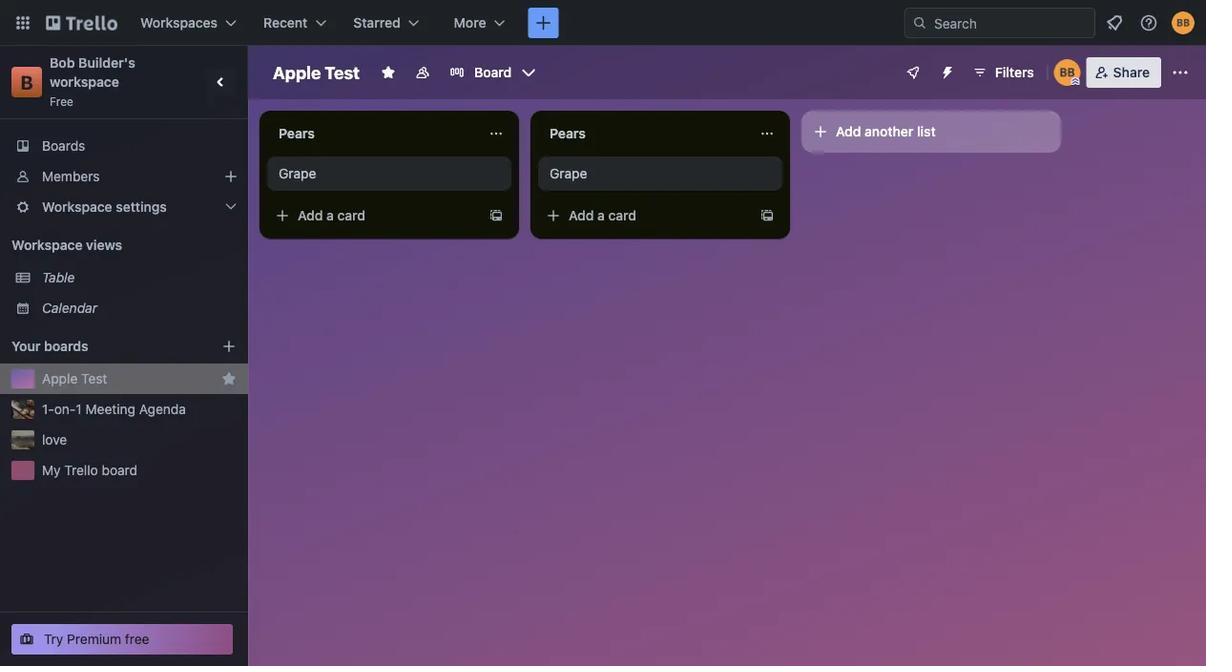 Task type: locate. For each thing, give the bounding box(es) containing it.
test
[[325, 62, 360, 83], [81, 371, 107, 386]]

add a card button down pears text box
[[538, 200, 752, 231]]

1 vertical spatial apple
[[42, 371, 78, 386]]

card down pears text field
[[337, 208, 366, 223]]

b link
[[11, 67, 42, 97]]

2 card from the left
[[608, 208, 637, 223]]

workspace down members
[[42, 199, 112, 215]]

this member is an admin of this board. image
[[1071, 77, 1080, 86]]

grape link
[[279, 164, 500, 183], [550, 164, 771, 183]]

star or unstar board image
[[381, 65, 396, 80]]

0 horizontal spatial pears
[[279, 125, 315, 141]]

filters
[[995, 64, 1034, 80]]

workspace for workspace settings
[[42, 199, 112, 215]]

a for the grape link associated with pears text box
[[598, 208, 605, 223]]

back to home image
[[46, 8, 117, 38]]

0 vertical spatial test
[[325, 62, 360, 83]]

power ups image
[[905, 65, 921, 80]]

workspace settings button
[[0, 192, 248, 222]]

1 create from template… image from the left
[[489, 208, 504, 223]]

settings
[[116, 199, 167, 215]]

grape for the grape link associated with pears text box
[[550, 166, 587, 181]]

a
[[326, 208, 334, 223], [598, 208, 605, 223]]

1 horizontal spatial grape link
[[550, 164, 771, 183]]

1 pears from the left
[[279, 125, 315, 141]]

my trello board
[[42, 462, 138, 478]]

add a card down pears text field
[[298, 208, 366, 223]]

test inside board name text field
[[325, 62, 360, 83]]

1 add a card button from the left
[[267, 200, 481, 231]]

apple test
[[273, 62, 360, 83], [42, 371, 107, 386]]

add a card button
[[267, 200, 481, 231], [538, 200, 752, 231]]

my trello board link
[[42, 461, 237, 480]]

add a card button for pears text box
[[538, 200, 752, 231]]

add another list
[[836, 124, 936, 139]]

1 horizontal spatial grape
[[550, 166, 587, 181]]

add a card down pears text box
[[569, 208, 637, 223]]

apple down recent dropdown button
[[273, 62, 321, 83]]

1 grape link from the left
[[279, 164, 500, 183]]

2 a from the left
[[598, 208, 605, 223]]

grape link down pears text field
[[279, 164, 500, 183]]

grape link down pears text box
[[550, 164, 771, 183]]

apple test down recent dropdown button
[[273, 62, 360, 83]]

1 vertical spatial bob builder (bobbuilder40) image
[[1054, 59, 1081, 86]]

add a card
[[298, 208, 366, 223], [569, 208, 637, 223]]

search image
[[912, 15, 928, 31]]

1 horizontal spatial card
[[608, 208, 637, 223]]

workspace up table
[[11, 237, 83, 253]]

pears inside text field
[[279, 125, 315, 141]]

add another list button
[[802, 111, 1061, 153]]

0 horizontal spatial create from template… image
[[489, 208, 504, 223]]

1 horizontal spatial add
[[569, 208, 594, 223]]

1 card from the left
[[337, 208, 366, 223]]

0 horizontal spatial add a card
[[298, 208, 366, 223]]

2 grape from the left
[[550, 166, 587, 181]]

workspaces button
[[129, 8, 248, 38]]

apple up on-
[[42, 371, 78, 386]]

0 horizontal spatial add
[[298, 208, 323, 223]]

0 horizontal spatial apple test
[[42, 371, 107, 386]]

bob builder's workspace free
[[50, 55, 139, 108]]

b
[[20, 71, 33, 93]]

test left star or unstar board icon
[[325, 62, 360, 83]]

grape
[[279, 166, 316, 181], [550, 166, 587, 181]]

apple test link
[[42, 369, 214, 388]]

add inside button
[[836, 124, 861, 139]]

1 vertical spatial apple test
[[42, 371, 107, 386]]

builder's
[[78, 55, 135, 71]]

2 horizontal spatial add
[[836, 124, 861, 139]]

0 horizontal spatial bob builder (bobbuilder40) image
[[1054, 59, 1081, 86]]

starred icon image
[[221, 371, 237, 386]]

workspace
[[42, 199, 112, 215], [11, 237, 83, 253]]

1 horizontal spatial add a card
[[569, 208, 637, 223]]

a down pears text box
[[598, 208, 605, 223]]

workspace views
[[11, 237, 122, 253]]

apple
[[273, 62, 321, 83], [42, 371, 78, 386]]

1 add a card from the left
[[298, 208, 366, 223]]

0 vertical spatial workspace
[[42, 199, 112, 215]]

test down your boards with 4 items element at the left bottom of page
[[81, 371, 107, 386]]

1 horizontal spatial bob builder (bobbuilder40) image
[[1172, 11, 1195, 34]]

1 horizontal spatial add a card button
[[538, 200, 752, 231]]

1 a from the left
[[326, 208, 334, 223]]

add a card for the grape link associated with pears text box
[[569, 208, 637, 223]]

1
[[76, 401, 82, 417]]

0 horizontal spatial card
[[337, 208, 366, 223]]

apple test up "1"
[[42, 371, 107, 386]]

create from template… image
[[489, 208, 504, 223], [760, 208, 775, 223]]

a down pears text field
[[326, 208, 334, 223]]

0 horizontal spatial a
[[326, 208, 334, 223]]

views
[[86, 237, 122, 253]]

try premium free button
[[11, 624, 233, 655]]

0 vertical spatial apple
[[273, 62, 321, 83]]

0 horizontal spatial apple
[[42, 371, 78, 386]]

1 horizontal spatial apple
[[273, 62, 321, 83]]

0 vertical spatial bob builder (bobbuilder40) image
[[1172, 11, 1195, 34]]

share
[[1113, 64, 1150, 80]]

bob builder (bobbuilder40) image
[[1172, 11, 1195, 34], [1054, 59, 1081, 86]]

premium
[[67, 631, 121, 647]]

bob builder (bobbuilder40) image right open information menu image
[[1172, 11, 1195, 34]]

1 horizontal spatial test
[[325, 62, 360, 83]]

board
[[474, 64, 512, 80]]

add for 'add another list' button
[[836, 124, 861, 139]]

love
[[42, 432, 67, 448]]

free
[[125, 631, 149, 647]]

recent button
[[252, 8, 338, 38]]

1 grape from the left
[[279, 166, 316, 181]]

add for add a card button for pears text box
[[569, 208, 594, 223]]

card down pears text box
[[608, 208, 637, 223]]

boards link
[[0, 131, 248, 161]]

my
[[42, 462, 61, 478]]

workspace inside workspace settings popup button
[[42, 199, 112, 215]]

1 horizontal spatial pears
[[550, 125, 586, 141]]

1 vertical spatial workspace
[[11, 237, 83, 253]]

1 horizontal spatial a
[[598, 208, 605, 223]]

2 grape link from the left
[[550, 164, 771, 183]]

your boards
[[11, 338, 88, 354]]

grape link for pears text field
[[279, 164, 500, 183]]

pears inside text box
[[550, 125, 586, 141]]

create from template… image for pears text field add a card button
[[489, 208, 504, 223]]

2 create from template… image from the left
[[760, 208, 775, 223]]

2 add a card button from the left
[[538, 200, 752, 231]]

grape for the grape link corresponding to pears text field
[[279, 166, 316, 181]]

starred button
[[342, 8, 431, 38]]

add board image
[[221, 339, 237, 354]]

2 pears from the left
[[550, 125, 586, 141]]

share button
[[1087, 57, 1161, 88]]

list
[[917, 124, 936, 139]]

members link
[[0, 161, 248, 192]]

show menu image
[[1171, 63, 1190, 82]]

pears
[[279, 125, 315, 141], [550, 125, 586, 141]]

add
[[836, 124, 861, 139], [298, 208, 323, 223], [569, 208, 594, 223]]

grape down pears text box
[[550, 166, 587, 181]]

workspace
[[50, 74, 119, 90]]

board button
[[442, 57, 544, 88]]

1-on-1 meeting agenda link
[[42, 400, 237, 419]]

primary element
[[0, 0, 1206, 46]]

1 horizontal spatial create from template… image
[[760, 208, 775, 223]]

bob builder (bobbuilder40) image right filters
[[1054, 59, 1081, 86]]

1 vertical spatial test
[[81, 371, 107, 386]]

0 horizontal spatial grape
[[279, 166, 316, 181]]

0 vertical spatial apple test
[[273, 62, 360, 83]]

1 horizontal spatial apple test
[[273, 62, 360, 83]]

0 horizontal spatial add a card button
[[267, 200, 481, 231]]

bob
[[50, 55, 75, 71]]

grape down pears text field
[[279, 166, 316, 181]]

try
[[44, 631, 63, 647]]

card
[[337, 208, 366, 223], [608, 208, 637, 223]]

2 add a card from the left
[[569, 208, 637, 223]]

add a card button down pears text field
[[267, 200, 481, 231]]

grape link for pears text box
[[550, 164, 771, 183]]

apple inside board name text field
[[273, 62, 321, 83]]

table link
[[42, 268, 237, 287]]

0 horizontal spatial grape link
[[279, 164, 500, 183]]

boards
[[44, 338, 88, 354]]

meeting
[[85, 401, 135, 417]]

Pears text field
[[267, 118, 477, 149]]

agenda
[[139, 401, 186, 417]]

Board name text field
[[263, 57, 369, 88]]

card for the grape link corresponding to pears text field
[[337, 208, 366, 223]]



Task type: describe. For each thing, give the bounding box(es) containing it.
members
[[42, 168, 100, 184]]

calendar
[[42, 300, 97, 316]]

workspace settings
[[42, 199, 167, 215]]

open information menu image
[[1139, 13, 1159, 32]]

a for the grape link corresponding to pears text field
[[326, 208, 334, 223]]

starred
[[353, 15, 401, 31]]

automation image
[[932, 57, 959, 84]]

Search field
[[928, 9, 1095, 37]]

more
[[454, 15, 486, 31]]

pears for pears text box
[[550, 125, 586, 141]]

try premium free
[[44, 631, 149, 647]]

workspace for workspace views
[[11, 237, 83, 253]]

1-
[[42, 401, 54, 417]]

1-on-1 meeting agenda
[[42, 401, 186, 417]]

your boards with 4 items element
[[11, 335, 193, 358]]

add a card for the grape link corresponding to pears text field
[[298, 208, 366, 223]]

boards
[[42, 138, 85, 154]]

0 horizontal spatial test
[[81, 371, 107, 386]]

free
[[50, 94, 73, 108]]

more button
[[443, 8, 517, 38]]

create from template… image for add a card button for pears text box
[[760, 208, 775, 223]]

switch to… image
[[13, 13, 32, 32]]

add a card button for pears text field
[[267, 200, 481, 231]]

recent
[[263, 15, 308, 31]]

another
[[865, 124, 914, 139]]

trello
[[64, 462, 98, 478]]

apple test inside board name text field
[[273, 62, 360, 83]]

your
[[11, 338, 41, 354]]

calendar link
[[42, 299, 237, 318]]

filters button
[[966, 57, 1040, 88]]

card for the grape link associated with pears text box
[[608, 208, 637, 223]]

pears for pears text field
[[279, 125, 315, 141]]

on-
[[54, 401, 76, 417]]

workspaces
[[140, 15, 218, 31]]

Pears text field
[[538, 118, 748, 149]]

workspace visible image
[[415, 65, 430, 80]]

love link
[[42, 430, 237, 449]]

bob builder's workspace link
[[50, 55, 139, 90]]

board
[[102, 462, 138, 478]]

workspace navigation collapse icon image
[[208, 69, 235, 95]]

table
[[42, 270, 75, 285]]

create board or workspace image
[[534, 13, 553, 32]]

add for pears text field add a card button
[[298, 208, 323, 223]]

0 notifications image
[[1103, 11, 1126, 34]]



Task type: vqa. For each thing, say whether or not it's contained in the screenshot.
the topmost of
no



